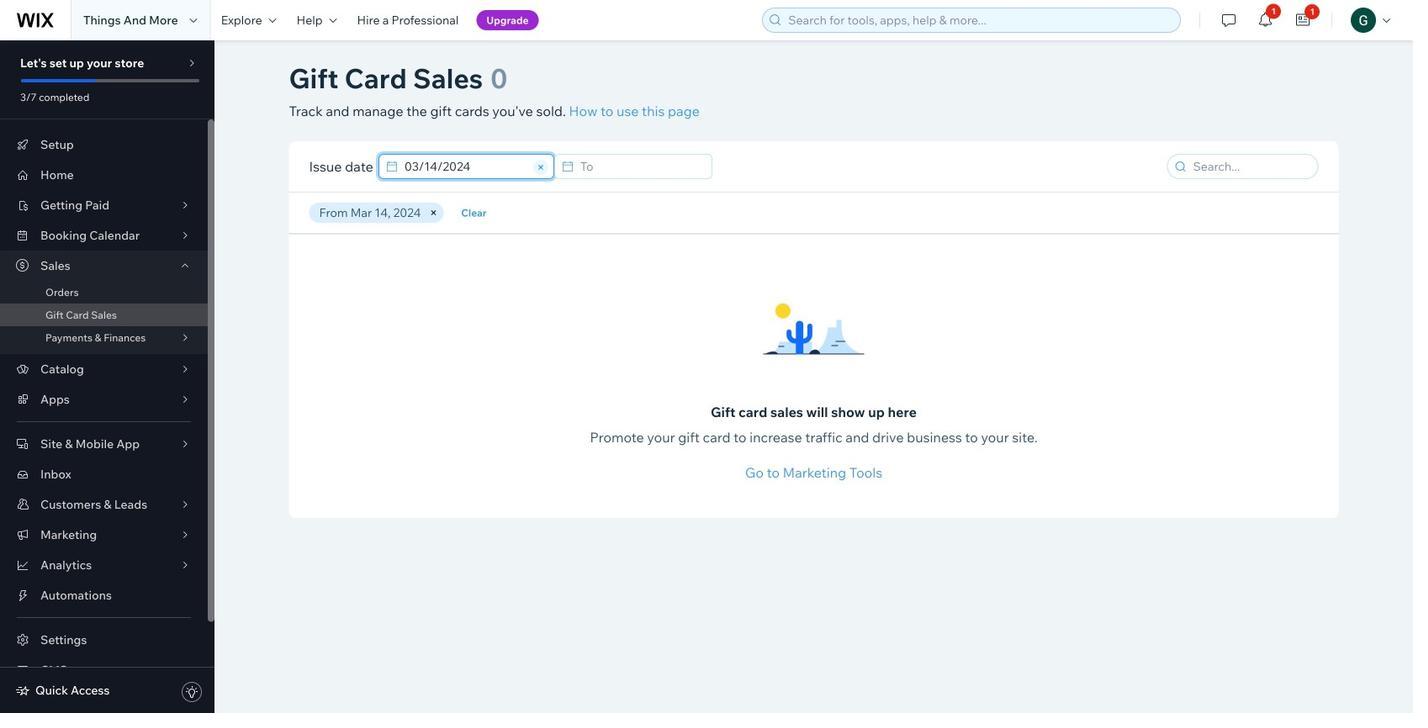 Task type: vqa. For each thing, say whether or not it's contained in the screenshot.
SEO
no



Task type: describe. For each thing, give the bounding box(es) containing it.
sidebar element
[[0, 40, 215, 713]]



Task type: locate. For each thing, give the bounding box(es) containing it.
Search for tools, apps, help & more... field
[[783, 8, 1175, 32]]

03/14/2024 field
[[399, 155, 531, 178]]

To field
[[575, 155, 706, 178]]

Search... field
[[1188, 155, 1313, 178]]



